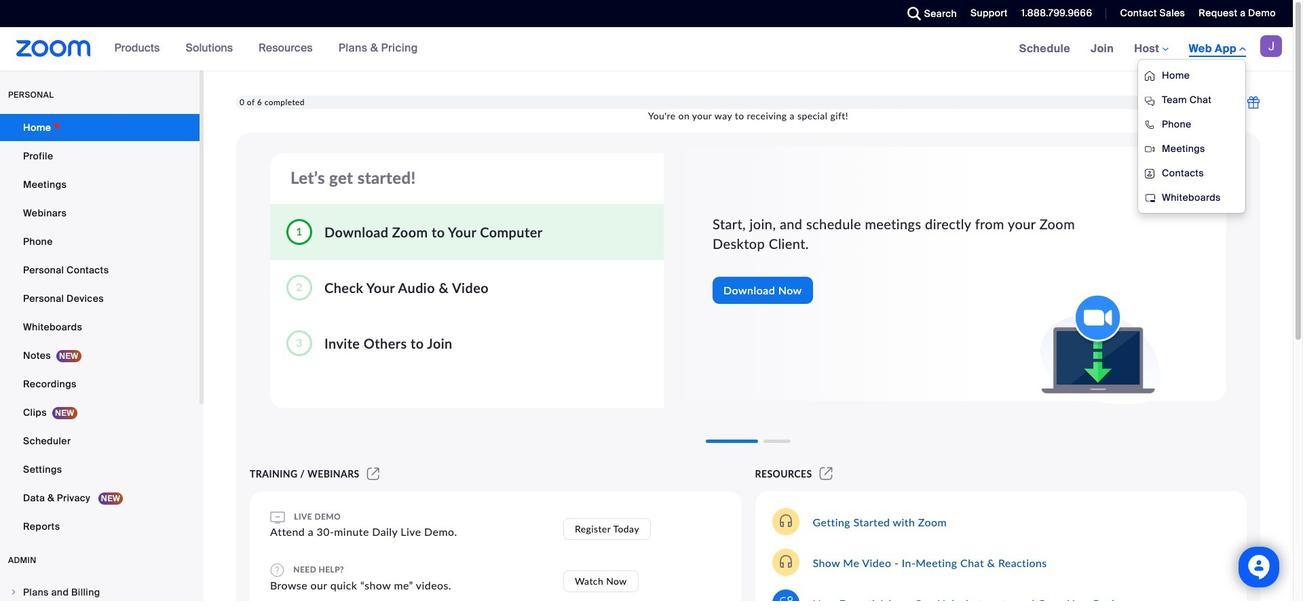 Task type: describe. For each thing, give the bounding box(es) containing it.
personal menu menu
[[0, 114, 200, 542]]

2 window new image from the left
[[818, 469, 835, 480]]

1 window new image from the left
[[365, 469, 382, 480]]



Task type: locate. For each thing, give the bounding box(es) containing it.
menu item
[[0, 580, 200, 602]]

meetings navigation
[[1010, 27, 1294, 214]]

window new image
[[365, 469, 382, 480], [818, 469, 835, 480]]

profile picture image
[[1261, 35, 1283, 57]]

zoom logo image
[[16, 40, 91, 57]]

product information navigation
[[104, 27, 428, 71]]

1 horizontal spatial window new image
[[818, 469, 835, 480]]

right image
[[10, 589, 18, 597]]

banner
[[0, 27, 1294, 214]]

0 horizontal spatial window new image
[[365, 469, 382, 480]]



Task type: vqa. For each thing, say whether or not it's contained in the screenshot.
Close image
no



